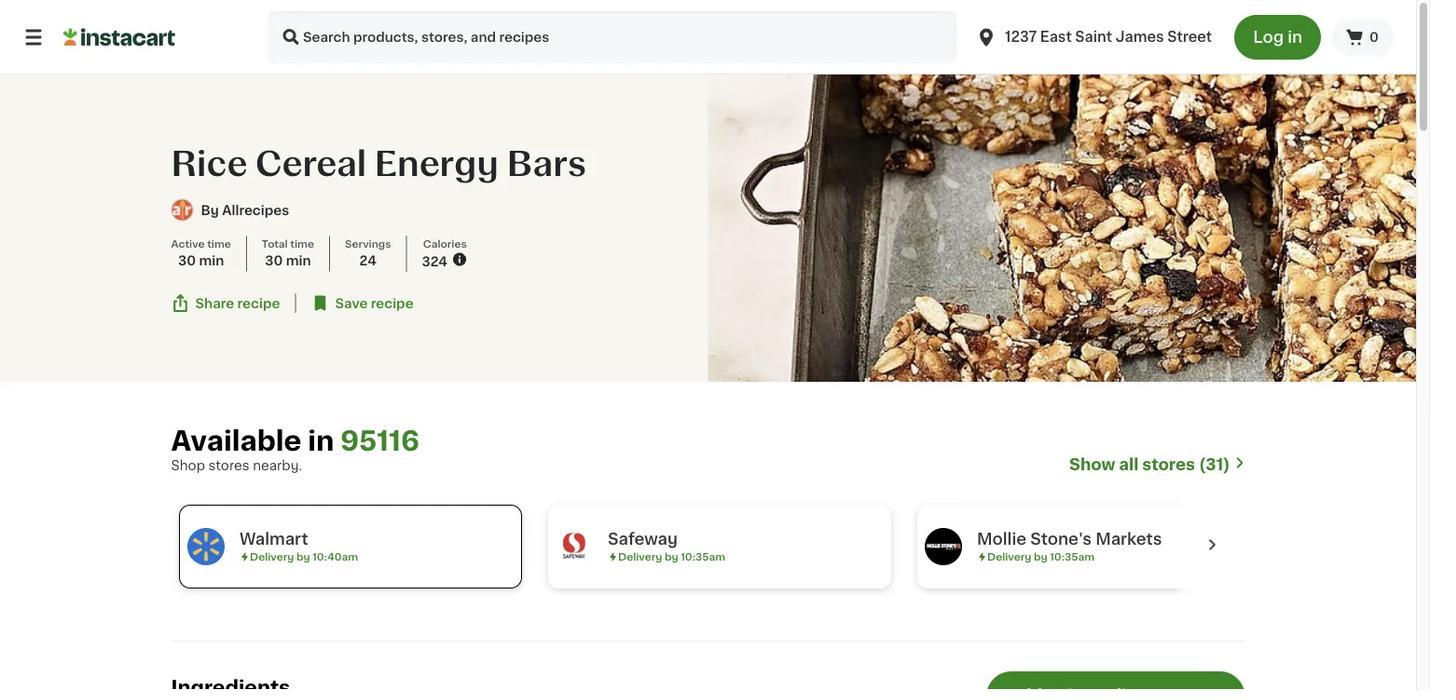 Task type: locate. For each thing, give the bounding box(es) containing it.
1 recipe from the left
[[237, 297, 280, 310]]

delivery for safeway
[[618, 552, 662, 563]]

all
[[1119, 457, 1139, 473]]

by left 10:40am
[[296, 552, 310, 563]]

10:35am
[[680, 552, 725, 563], [1050, 552, 1094, 563]]

30 down active
[[178, 254, 196, 267]]

0 horizontal spatial 30
[[178, 254, 196, 267]]

in inside button
[[1288, 29, 1303, 45]]

in inside available in 95116 shop stores nearby.
[[308, 428, 334, 455]]

time
[[207, 239, 231, 249], [290, 239, 314, 249]]

available in 95116 shop stores nearby.
[[171, 428, 419, 473]]

1 delivery by 10:35am from the left
[[618, 552, 725, 563]]

1237 east saint james street button
[[975, 11, 1212, 63]]

in left 95116
[[308, 428, 334, 455]]

by down the stone's
[[1034, 552, 1047, 563]]

show all stores (31) button
[[1070, 455, 1245, 476]]

by
[[201, 204, 219, 217]]

10:35am for safeway
[[680, 552, 725, 563]]

2 horizontal spatial delivery
[[987, 552, 1031, 563]]

30 down total
[[265, 254, 283, 267]]

0 horizontal spatial in
[[308, 428, 334, 455]]

2 delivery from the left
[[618, 552, 662, 563]]

delivery for mollie stone's markets
[[987, 552, 1031, 563]]

2 min from the left
[[286, 254, 311, 267]]

324
[[422, 255, 448, 268]]

by for mollie stone's markets
[[1034, 552, 1047, 563]]

save recipe button
[[311, 294, 414, 313]]

walmart
[[239, 532, 308, 548]]

2 delivery by 10:35am from the left
[[987, 552, 1094, 563]]

min
[[199, 254, 224, 267], [286, 254, 311, 267]]

30 inside total time 30 min
[[265, 254, 283, 267]]

30 inside active time 30 min
[[178, 254, 196, 267]]

walmart image
[[187, 529, 224, 566]]

energy
[[375, 147, 499, 180]]

servings
[[345, 239, 391, 249]]

min inside total time 30 min
[[286, 254, 311, 267]]

delivery down safeway
[[618, 552, 662, 563]]

1 delivery from the left
[[249, 552, 293, 563]]

delivery by 10:35am down the stone's
[[987, 552, 1094, 563]]

0 horizontal spatial recipe
[[237, 297, 280, 310]]

in
[[1288, 29, 1303, 45], [308, 428, 334, 455]]

show
[[1070, 457, 1116, 473]]

time inside active time 30 min
[[207, 239, 231, 249]]

time inside total time 30 min
[[290, 239, 314, 249]]

time for active time 30 min
[[207, 239, 231, 249]]

None search field
[[269, 11, 957, 63]]

stores
[[1143, 457, 1195, 473], [208, 460, 250, 473]]

0 horizontal spatial min
[[199, 254, 224, 267]]

min down active
[[199, 254, 224, 267]]

1 horizontal spatial stores
[[1143, 457, 1195, 473]]

log in
[[1253, 29, 1303, 45]]

95116
[[340, 428, 419, 455]]

0 button
[[1333, 19, 1394, 56]]

1 horizontal spatial 10:35am
[[1050, 552, 1094, 563]]

street
[[1168, 30, 1212, 44]]

by down safeway
[[664, 552, 678, 563]]

2 by from the left
[[664, 552, 678, 563]]

by for safeway
[[664, 552, 678, 563]]

0 horizontal spatial time
[[207, 239, 231, 249]]

by
[[296, 552, 310, 563], [664, 552, 678, 563], [1034, 552, 1047, 563]]

delivery down walmart
[[249, 552, 293, 563]]

time right active
[[207, 239, 231, 249]]

saint
[[1075, 30, 1113, 44]]

1 horizontal spatial min
[[286, 254, 311, 267]]

stores right 'all'
[[1143, 457, 1195, 473]]

1 vertical spatial in
[[308, 428, 334, 455]]

min inside active time 30 min
[[199, 254, 224, 267]]

delivery by 10:35am
[[618, 552, 725, 563], [987, 552, 1094, 563]]

1237 east saint james street
[[1005, 30, 1212, 44]]

in for log
[[1288, 29, 1303, 45]]

safeway image
[[555, 529, 593, 566]]

bars
[[507, 147, 587, 180]]

1 horizontal spatial delivery
[[618, 552, 662, 563]]

1 10:35am from the left
[[680, 552, 725, 563]]

1 by from the left
[[296, 552, 310, 563]]

save
[[335, 297, 368, 310]]

cereal
[[255, 147, 367, 180]]

1 horizontal spatial time
[[290, 239, 314, 249]]

save recipe
[[335, 297, 414, 310]]

1 time from the left
[[207, 239, 231, 249]]

in right log at the top of the page
[[1288, 29, 1303, 45]]

min for total time 30 min
[[286, 254, 311, 267]]

1 min from the left
[[199, 254, 224, 267]]

2 recipe from the left
[[371, 297, 414, 310]]

0 horizontal spatial stores
[[208, 460, 250, 473]]

3 by from the left
[[1034, 552, 1047, 563]]

james
[[1116, 30, 1164, 44]]

stone's
[[1030, 532, 1091, 548]]

2 horizontal spatial by
[[1034, 552, 1047, 563]]

1 30 from the left
[[178, 254, 196, 267]]

recipe
[[237, 297, 280, 310], [371, 297, 414, 310]]

0 horizontal spatial by
[[296, 552, 310, 563]]

30
[[178, 254, 196, 267], [265, 254, 283, 267]]

0 horizontal spatial delivery
[[249, 552, 293, 563]]

recipe right save
[[371, 297, 414, 310]]

2 30 from the left
[[265, 254, 283, 267]]

delivery
[[249, 552, 293, 563], [618, 552, 662, 563], [987, 552, 1031, 563]]

log in button
[[1235, 15, 1321, 60]]

3 delivery from the left
[[987, 552, 1031, 563]]

1237
[[1005, 30, 1037, 44]]

(31)
[[1199, 457, 1230, 473]]

min down total
[[286, 254, 311, 267]]

1 horizontal spatial 30
[[265, 254, 283, 267]]

in for available
[[308, 428, 334, 455]]

30 for total time 30 min
[[265, 254, 283, 267]]

1 horizontal spatial recipe
[[371, 297, 414, 310]]

30 for active time 30 min
[[178, 254, 196, 267]]

recipe inside save recipe "button"
[[371, 297, 414, 310]]

instacart logo image
[[63, 26, 175, 48]]

2 10:35am from the left
[[1050, 552, 1094, 563]]

recipe inside share recipe button
[[237, 297, 280, 310]]

delivery by 10:35am down safeway
[[618, 552, 725, 563]]

0 vertical spatial in
[[1288, 29, 1303, 45]]

10:40am
[[312, 552, 358, 563]]

stores down available
[[208, 460, 250, 473]]

1 horizontal spatial by
[[664, 552, 678, 563]]

time right total
[[290, 239, 314, 249]]

1 horizontal spatial delivery by 10:35am
[[987, 552, 1094, 563]]

1 horizontal spatial in
[[1288, 29, 1303, 45]]

mollie stone's markets
[[977, 532, 1162, 548]]

markets
[[1095, 532, 1162, 548]]

mollie
[[977, 532, 1026, 548]]

0 horizontal spatial delivery by 10:35am
[[618, 552, 725, 563]]

recipe right share
[[237, 297, 280, 310]]

2 time from the left
[[290, 239, 314, 249]]

95116 button
[[340, 427, 419, 457]]

servings 24
[[345, 239, 391, 267]]

delivery down mollie
[[987, 552, 1031, 563]]

0 horizontal spatial 10:35am
[[680, 552, 725, 563]]



Task type: describe. For each thing, give the bounding box(es) containing it.
total
[[262, 239, 288, 249]]

nearby.
[[253, 460, 302, 473]]

0
[[1370, 31, 1379, 44]]

delivery by 10:40am
[[249, 552, 358, 563]]

available
[[171, 428, 302, 455]]

Search field
[[269, 11, 957, 63]]

total time 30 min
[[262, 239, 314, 267]]

rice cereal energy bars image
[[708, 75, 1416, 382]]

stores inside available in 95116 shop stores nearby.
[[208, 460, 250, 473]]

log
[[1253, 29, 1284, 45]]

active
[[171, 239, 205, 249]]

active time 30 min
[[171, 239, 231, 267]]

share recipe
[[195, 297, 280, 310]]

calories
[[423, 239, 467, 249]]

east
[[1040, 30, 1072, 44]]

delivery by 10:35am for safeway
[[618, 552, 725, 563]]

allrecipes
[[222, 204, 289, 217]]

min for active time 30 min
[[199, 254, 224, 267]]

share
[[195, 297, 234, 310]]

stores inside button
[[1143, 457, 1195, 473]]

rice
[[171, 147, 247, 180]]

time for total time 30 min
[[290, 239, 314, 249]]

delivery by 10:35am for mollie stone's markets
[[987, 552, 1094, 563]]

shop
[[171, 460, 205, 473]]

by for walmart
[[296, 552, 310, 563]]

1237 east saint james street button
[[964, 11, 1224, 63]]

recipe for save recipe
[[371, 297, 414, 310]]

share recipe button
[[171, 294, 280, 313]]

10:35am for mollie stone's markets
[[1050, 552, 1094, 563]]

show all stores (31)
[[1070, 457, 1230, 473]]

safeway
[[608, 532, 677, 548]]

mollie stone's markets image
[[925, 529, 962, 566]]

recipe for share recipe
[[237, 297, 280, 310]]

24
[[360, 254, 377, 267]]

delivery for walmart
[[249, 552, 293, 563]]

by allrecipes
[[201, 204, 289, 217]]

rice cereal energy bars
[[171, 147, 587, 180]]



Task type: vqa. For each thing, say whether or not it's contained in the screenshot.
There
no



